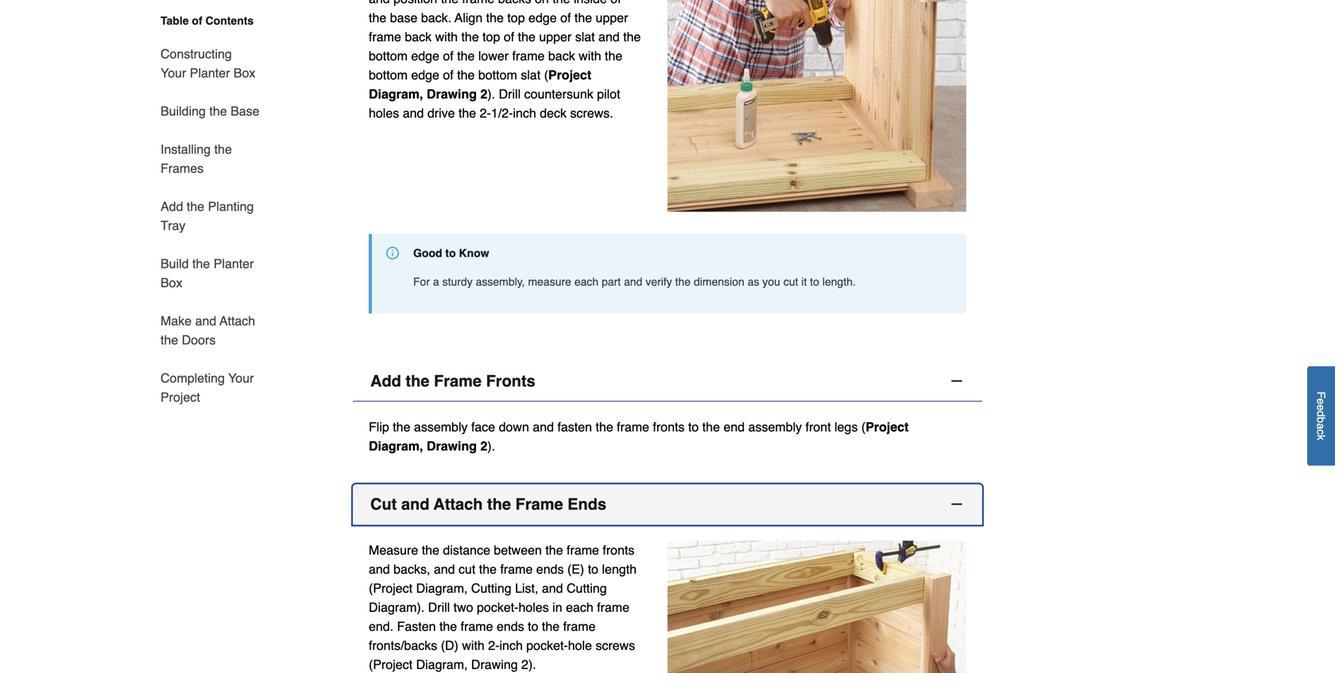 Task type: locate. For each thing, give the bounding box(es) containing it.
drawing down face
[[427, 439, 477, 454]]

0 horizontal spatial drill
[[428, 600, 450, 615]]

1 vertical spatial frame
[[516, 495, 563, 514]]

1 vertical spatial ).
[[488, 439, 495, 454]]

build the planter box
[[161, 256, 254, 290]]

with
[[462, 638, 485, 653]]

b
[[1316, 417, 1328, 423]]

attach inside make and attach the doors
[[220, 314, 255, 328]]

ends left (e)
[[537, 562, 564, 577]]

1 vertical spatial pocket-
[[527, 638, 568, 653]]

planter
[[190, 66, 230, 80], [214, 256, 254, 271]]

frame left ends
[[516, 495, 563, 514]]

box inside "constructing your planter box"
[[234, 66, 256, 80]]

1 horizontal spatial frame
[[516, 495, 563, 514]]

sturdy
[[443, 275, 473, 288]]

add the frame fronts button
[[353, 361, 983, 402]]

fronts/backs
[[369, 638, 438, 653]]

0 horizontal spatial attach
[[220, 314, 255, 328]]

the inside button
[[487, 495, 511, 514]]

0 horizontal spatial your
[[161, 66, 186, 80]]

box
[[234, 66, 256, 80], [161, 276, 183, 290]]

1 horizontal spatial project
[[549, 68, 592, 82]]

face
[[471, 420, 496, 434]]

diagram,
[[369, 87, 423, 101], [369, 439, 423, 454], [416, 581, 468, 596], [416, 657, 468, 672]]

frame up (e)
[[567, 543, 599, 558]]

). up "1/2-"
[[488, 87, 495, 101]]

project diagram, drawing 2 up "1/2-"
[[369, 68, 592, 101]]

each right in
[[566, 600, 594, 615]]

add for add the planting tray
[[161, 199, 183, 214]]

0 vertical spatial holes
[[369, 106, 399, 120]]

cutting
[[471, 581, 512, 596], [567, 581, 607, 596]]

2 ). from the top
[[488, 439, 495, 454]]

building
[[161, 104, 206, 118]]

the inside installing the frames
[[214, 142, 232, 157]]

attach down build the planter box link
[[220, 314, 255, 328]]

1 horizontal spatial a
[[1316, 423, 1328, 430]]

1 e from the top
[[1316, 399, 1328, 405]]

0 horizontal spatial add
[[161, 199, 183, 214]]

0 vertical spatial each
[[575, 275, 599, 288]]

0 vertical spatial box
[[234, 66, 256, 80]]

a inside f e e d b a c k button
[[1316, 423, 1328, 430]]

1 vertical spatial a
[[1316, 423, 1328, 430]]

your
[[161, 66, 186, 80], [228, 371, 254, 386]]

1 vertical spatial 2-
[[488, 638, 500, 653]]

cut and attach the frame ends button
[[353, 485, 983, 525]]

constructing your planter box link
[[161, 35, 261, 92]]

to up 2). at the left bottom
[[528, 619, 539, 634]]

1 vertical spatial drill
[[428, 600, 450, 615]]

cut left it
[[784, 275, 799, 288]]

add up the tray
[[161, 199, 183, 214]]

0 vertical spatial project
[[549, 68, 592, 82]]

and up doors
[[195, 314, 216, 328]]

1 vertical spatial cut
[[459, 562, 476, 577]]

project inside the completing your project
[[161, 390, 200, 405]]

your right completing
[[228, 371, 254, 386]]

1 vertical spatial add
[[371, 372, 401, 390]]

measure
[[528, 275, 572, 288]]

0 vertical spatial fronts
[[653, 420, 685, 434]]

k
[[1316, 435, 1328, 441]]

and down measure
[[369, 562, 390, 577]]

and
[[403, 106, 424, 120], [624, 275, 643, 288], [195, 314, 216, 328], [533, 420, 554, 434], [401, 495, 430, 514], [369, 562, 390, 577], [434, 562, 455, 577], [542, 581, 563, 596]]

attach
[[220, 314, 255, 328], [434, 495, 483, 514]]

info image
[[386, 247, 399, 260]]

good to know
[[413, 247, 490, 260]]

1 vertical spatial fronts
[[603, 543, 635, 558]]

drill left two at the bottom
[[428, 600, 450, 615]]

1 vertical spatial your
[[228, 371, 254, 386]]

to left end
[[689, 420, 699, 434]]

assembly left face
[[414, 420, 468, 434]]

drill up "1/2-"
[[499, 87, 521, 101]]

dimension
[[694, 275, 745, 288]]

0 horizontal spatial cutting
[[471, 581, 512, 596]]

minus image
[[949, 496, 965, 512]]

screws.
[[570, 106, 614, 120]]

0 horizontal spatial assembly
[[414, 420, 468, 434]]

2- inside ). drill countersunk pilot holes and drive the 2-1/2-inch deck screws.
[[480, 106, 491, 120]]

0 vertical spatial inch
[[513, 106, 537, 120]]

it
[[802, 275, 807, 288]]

drawing down with
[[471, 657, 518, 672]]

between
[[494, 543, 542, 558]]

planter inside "constructing your planter box"
[[190, 66, 230, 80]]

0 vertical spatial planter
[[190, 66, 230, 80]]

drill inside measure the distance between the frame fronts and backs, and cut the frame ends (e) to length (project diagram, cutting list, and cutting diagram). drill two pocket-holes in each frame end. fasten the frame ends to the frame fronts/backs (d) with 2-inch pocket-hole screws (project diagram, drawing 2).
[[428, 600, 450, 615]]

2 e from the top
[[1316, 405, 1328, 411]]

cutting up two at the bottom
[[471, 581, 512, 596]]

project diagram, drawing 2 down the add the frame fronts button
[[369, 420, 909, 454]]

your down constructing
[[161, 66, 186, 80]]

). inside ). drill countersunk pilot holes and drive the 2-1/2-inch deck screws.
[[488, 87, 495, 101]]

and inside ). drill countersunk pilot holes and drive the 2-1/2-inch deck screws.
[[403, 106, 424, 120]]

ends
[[537, 562, 564, 577], [497, 619, 525, 634]]

project
[[549, 68, 592, 82], [161, 390, 200, 405], [866, 420, 909, 434]]

inch inside measure the distance between the frame fronts and backs, and cut the frame ends (e) to length (project diagram, cutting list, and cutting diagram). drill two pocket-holes in each frame end. fasten the frame ends to the frame fronts/backs (d) with 2-inch pocket-hole screws (project diagram, drawing 2).
[[500, 638, 523, 653]]

add up flip
[[371, 372, 401, 390]]

add the planting tray link
[[161, 188, 261, 245]]

frame
[[617, 420, 650, 434], [567, 543, 599, 558], [500, 562, 533, 577], [597, 600, 630, 615], [461, 619, 493, 634], [563, 619, 596, 634]]

holes
[[369, 106, 399, 120], [519, 600, 549, 615]]

1 horizontal spatial your
[[228, 371, 254, 386]]

holes inside measure the distance between the frame fronts and backs, and cut the frame ends (e) to length (project diagram, cutting list, and cutting diagram). drill two pocket-holes in each frame end. fasten the frame ends to the frame fronts/backs (d) with 2-inch pocket-hole screws (project diagram, drawing 2).
[[519, 600, 549, 615]]

your inside "constructing your planter box"
[[161, 66, 186, 80]]

installing the frames link
[[161, 130, 261, 188]]

0 vertical spatial 2-
[[480, 106, 491, 120]]

frame
[[434, 372, 482, 390], [516, 495, 563, 514]]

0 horizontal spatial holes
[[369, 106, 399, 120]]

inch left 'deck' in the left top of the page
[[513, 106, 537, 120]]

verify
[[646, 275, 672, 288]]

planter inside build the planter box
[[214, 256, 254, 271]]

).
[[488, 87, 495, 101], [488, 439, 495, 454]]

1 vertical spatial inch
[[500, 638, 523, 653]]

0 vertical spatial frame
[[434, 372, 482, 390]]

the
[[209, 104, 227, 118], [459, 106, 476, 120], [214, 142, 232, 157], [187, 199, 204, 214], [192, 256, 210, 271], [676, 275, 691, 288], [161, 333, 178, 347], [406, 372, 430, 390], [393, 420, 411, 434], [596, 420, 614, 434], [703, 420, 720, 434], [487, 495, 511, 514], [422, 543, 440, 558], [546, 543, 563, 558], [479, 562, 497, 577], [440, 619, 457, 634], [542, 619, 560, 634]]

e up d
[[1316, 399, 1328, 405]]

2 left countersunk on the left of the page
[[481, 87, 488, 101]]

0 vertical spatial add
[[161, 199, 183, 214]]

1 horizontal spatial drill
[[499, 87, 521, 101]]

table of contents
[[161, 14, 254, 27]]

minus image
[[949, 373, 965, 389]]

building the base link
[[161, 92, 260, 130]]

2 assembly from the left
[[749, 420, 802, 434]]

box up base
[[234, 66, 256, 80]]

cutting down (e)
[[567, 581, 607, 596]]

a up k
[[1316, 423, 1328, 430]]

pocket- right two at the bottom
[[477, 600, 519, 615]]

inch inside ). drill countersunk pilot holes and drive the 2-1/2-inch deck screws.
[[513, 106, 537, 120]]

1 assembly from the left
[[414, 420, 468, 434]]

assembly right end
[[749, 420, 802, 434]]

e up b on the bottom of the page
[[1316, 405, 1328, 411]]

). down face
[[488, 439, 495, 454]]

1 vertical spatial drawing
[[427, 439, 477, 454]]

in
[[553, 600, 563, 615]]

and right cut
[[401, 495, 430, 514]]

pocket- up 2). at the left bottom
[[527, 638, 568, 653]]

distance
[[443, 543, 491, 558]]

building the base
[[161, 104, 260, 118]]

measure the distance between the frame fronts and backs, and cut the frame ends (e) to length (project diagram, cutting list, and cutting diagram). drill two pocket-holes in each frame end. fasten the frame ends to the frame fronts/backs (d) with 2-inch pocket-hole screws (project diagram, drawing 2).
[[369, 543, 637, 672]]

planting
[[208, 199, 254, 214]]

1 horizontal spatial add
[[371, 372, 401, 390]]

1 horizontal spatial assembly
[[749, 420, 802, 434]]

(project down fronts/backs
[[369, 657, 413, 672]]

fronts up "length"
[[603, 543, 635, 558]]

2-
[[480, 106, 491, 120], [488, 638, 500, 653]]

1 horizontal spatial box
[[234, 66, 256, 80]]

completing your project link
[[161, 359, 261, 407]]

for
[[413, 275, 430, 288]]

drawing up drive
[[427, 87, 477, 101]]

1 vertical spatial 2
[[481, 439, 488, 454]]

1 horizontal spatial attach
[[434, 495, 483, 514]]

1 vertical spatial each
[[566, 600, 594, 615]]

the inside make and attach the doors
[[161, 333, 178, 347]]

frame down "between"
[[500, 562, 533, 577]]

0 horizontal spatial ends
[[497, 619, 525, 634]]

box for constructing your planter box
[[234, 66, 256, 80]]

0 horizontal spatial frame
[[434, 372, 482, 390]]

your for completing your project
[[228, 371, 254, 386]]

(project up diagram).
[[369, 581, 413, 596]]

1 horizontal spatial fronts
[[653, 420, 685, 434]]

0 horizontal spatial a
[[433, 275, 439, 288]]

0 vertical spatial project diagram, drawing 2
[[369, 68, 592, 101]]

0 vertical spatial a
[[433, 275, 439, 288]]

list,
[[515, 581, 539, 596]]

add
[[161, 199, 183, 214], [371, 372, 401, 390]]

end
[[724, 420, 745, 434]]

attach up distance on the bottom of the page
[[434, 495, 483, 514]]

drawing
[[427, 87, 477, 101], [427, 439, 477, 454], [471, 657, 518, 672]]

table
[[161, 14, 189, 27]]

0 horizontal spatial project
[[161, 390, 200, 405]]

drawing inside measure the distance between the frame fronts and backs, and cut the frame ends (e) to length (project diagram, cutting list, and cutting diagram). drill two pocket-holes in each frame end. fasten the frame ends to the frame fronts/backs (d) with 2-inch pocket-hole screws (project diagram, drawing 2).
[[471, 657, 518, 672]]

frame up face
[[434, 372, 482, 390]]

f e e d b a c k
[[1316, 392, 1328, 441]]

end.
[[369, 619, 394, 634]]

a right for
[[433, 275, 439, 288]]

add the bottom brace of the planter. image
[[668, 0, 967, 212]]

front
[[806, 420, 831, 434]]

planter down add the planting tray link
[[214, 256, 254, 271]]

1 cutting from the left
[[471, 581, 512, 596]]

ends down list,
[[497, 619, 525, 634]]

planter down constructing
[[190, 66, 230, 80]]

frame up with
[[461, 619, 493, 634]]

0 horizontal spatial cut
[[459, 562, 476, 577]]

attach for frame
[[434, 495, 483, 514]]

1 ). from the top
[[488, 87, 495, 101]]

the inside ). drill countersunk pilot holes and drive the 2-1/2-inch deck screws.
[[459, 106, 476, 120]]

a
[[433, 275, 439, 288], [1316, 423, 1328, 430]]

1 vertical spatial project
[[161, 390, 200, 405]]

the inside build the planter box
[[192, 256, 210, 271]]

doors
[[182, 333, 216, 347]]

2- right drive
[[480, 106, 491, 120]]

pilot
[[597, 87, 621, 101]]

measure
[[369, 543, 418, 558]]

part
[[602, 275, 621, 288]]

add inside the add the planting tray
[[161, 199, 183, 214]]

inch
[[513, 106, 537, 120], [500, 638, 523, 653]]

project right the legs
[[866, 420, 909, 434]]

countersunk
[[524, 87, 594, 101]]

(project
[[369, 581, 413, 596], [369, 657, 413, 672]]

1 vertical spatial box
[[161, 276, 183, 290]]

f
[[1316, 392, 1328, 399]]

frame up 'screws'
[[597, 600, 630, 615]]

project up countersunk on the left of the page
[[549, 68, 592, 82]]

1 horizontal spatial holes
[[519, 600, 549, 615]]

2 down face
[[481, 439, 488, 454]]

deck
[[540, 106, 567, 120]]

1 vertical spatial holes
[[519, 600, 549, 615]]

1 vertical spatial (project
[[369, 657, 413, 672]]

2 horizontal spatial project
[[866, 420, 909, 434]]

each left part
[[575, 275, 599, 288]]

assembly,
[[476, 275, 525, 288]]

build
[[161, 256, 189, 271]]

0 horizontal spatial fronts
[[603, 543, 635, 558]]

fronts down the add the frame fronts button
[[653, 420, 685, 434]]

0 vertical spatial (project
[[369, 581, 413, 596]]

1 horizontal spatial cut
[[784, 275, 799, 288]]

box inside build the planter box
[[161, 276, 183, 290]]

0 vertical spatial attach
[[220, 314, 255, 328]]

0 vertical spatial drill
[[499, 87, 521, 101]]

1 vertical spatial attach
[[434, 495, 483, 514]]

your inside the completing your project
[[228, 371, 254, 386]]

and right down
[[533, 420, 554, 434]]

0 vertical spatial 2
[[481, 87, 488, 101]]

1 vertical spatial project diagram, drawing 2
[[369, 420, 909, 454]]

assembly
[[414, 420, 468, 434], [749, 420, 802, 434]]

holes left drive
[[369, 106, 399, 120]]

1 vertical spatial ends
[[497, 619, 525, 634]]

0 vertical spatial drawing
[[427, 87, 477, 101]]

0 horizontal spatial box
[[161, 276, 183, 290]]

0 vertical spatial ).
[[488, 87, 495, 101]]

1 vertical spatial planter
[[214, 256, 254, 271]]

0 vertical spatial your
[[161, 66, 186, 80]]

fronts
[[653, 420, 685, 434], [603, 543, 635, 558]]

holes down list,
[[519, 600, 549, 615]]

1 horizontal spatial ends
[[537, 562, 564, 577]]

1 horizontal spatial cutting
[[567, 581, 607, 596]]

and left drive
[[403, 106, 424, 120]]

0 vertical spatial pocket-
[[477, 600, 519, 615]]

2
[[481, 87, 488, 101], [481, 439, 488, 454]]

0 vertical spatial cut
[[784, 275, 799, 288]]

installing
[[161, 142, 211, 157]]

2 vertical spatial drawing
[[471, 657, 518, 672]]

project down completing
[[161, 390, 200, 405]]

add inside button
[[371, 372, 401, 390]]

project diagram, drawing 2
[[369, 68, 592, 101], [369, 420, 909, 454]]

drill
[[499, 87, 521, 101], [428, 600, 450, 615]]

the inside button
[[406, 372, 430, 390]]

box down the build
[[161, 276, 183, 290]]

installing the frames
[[161, 142, 232, 176]]

cut down distance on the bottom of the page
[[459, 562, 476, 577]]

inch up 2). at the left bottom
[[500, 638, 523, 653]]

attach inside button
[[434, 495, 483, 514]]

2- right with
[[488, 638, 500, 653]]

2 2 from the top
[[481, 439, 488, 454]]



Task type: describe. For each thing, give the bounding box(es) containing it.
length.
[[823, 275, 856, 288]]

planter for your
[[190, 66, 230, 80]]

drill inside ). drill countersunk pilot holes and drive the 2-1/2-inch deck screws.
[[499, 87, 521, 101]]

and down distance on the bottom of the page
[[434, 562, 455, 577]]

and inside make and attach the doors
[[195, 314, 216, 328]]

2).
[[522, 657, 536, 672]]

the inside the add the planting tray
[[187, 199, 204, 214]]

planter for the
[[214, 256, 254, 271]]

tray
[[161, 218, 186, 233]]

make
[[161, 314, 192, 328]]

). for ).
[[488, 439, 495, 454]]

of
[[192, 14, 202, 27]]

length
[[602, 562, 637, 577]]

and inside button
[[401, 495, 430, 514]]

hole
[[568, 638, 592, 653]]

2- inside measure the distance between the frame fronts and backs, and cut the frame ends (e) to length (project diagram, cutting list, and cutting diagram). drill two pocket-holes in each frame end. fasten the frame ends to the frame fronts/backs (d) with 2-inch pocket-hole screws (project diagram, drawing 2).
[[488, 638, 500, 653]]

frame inside button
[[516, 495, 563, 514]]

2 vertical spatial project
[[866, 420, 909, 434]]

your for constructing your planter box
[[161, 66, 186, 80]]

ends
[[568, 495, 607, 514]]

(e)
[[568, 562, 585, 577]]

(
[[862, 420, 866, 434]]

for a sturdy assembly, measure each part and verify the dimension as you cut it to length.
[[413, 275, 856, 288]]

2 project diagram, drawing 2 from the top
[[369, 420, 909, 454]]

as
[[748, 275, 760, 288]]

1 (project from the top
[[369, 581, 413, 596]]

make and attach the doors
[[161, 314, 255, 347]]

d
[[1316, 411, 1328, 417]]

fasten
[[397, 619, 436, 634]]

add the planting tray
[[161, 199, 254, 233]]

fasten
[[558, 420, 592, 434]]

completing your project
[[161, 371, 254, 405]]

c
[[1316, 430, 1328, 435]]

flip the assembly face down and fasten the frame fronts to the end assembly front legs (
[[369, 420, 866, 434]]

and up in
[[542, 581, 563, 596]]

frames
[[161, 161, 204, 176]]

down
[[499, 420, 529, 434]]

backs,
[[394, 562, 430, 577]]

assemble the planter cabinet. image
[[668, 541, 967, 673]]

fronts
[[486, 372, 536, 390]]

(d)
[[441, 638, 459, 653]]

screws
[[596, 638, 635, 653]]

constructing your planter box
[[161, 47, 256, 80]]

frame up hole
[[563, 619, 596, 634]]

1 horizontal spatial pocket-
[[527, 638, 568, 653]]

add for add the frame fronts
[[371, 372, 401, 390]]

box for build the planter box
[[161, 276, 183, 290]]

2 cutting from the left
[[567, 581, 607, 596]]

). for ). drill countersunk pilot holes and drive the 2-1/2-inch deck screws.
[[488, 87, 495, 101]]

constructing
[[161, 47, 232, 61]]

0 horizontal spatial pocket-
[[477, 600, 519, 615]]

good
[[413, 247, 443, 260]]

0 vertical spatial ends
[[537, 562, 564, 577]]

add the frame fronts
[[371, 372, 536, 390]]

table of contents element
[[142, 13, 261, 407]]

attach for doors
[[220, 314, 255, 328]]

cut and attach the frame ends
[[371, 495, 607, 514]]

cut
[[371, 495, 397, 514]]

legs
[[835, 420, 858, 434]]

). drill countersunk pilot holes and drive the 2-1/2-inch deck screws.
[[369, 87, 621, 120]]

to right (e)
[[588, 562, 599, 577]]

diagram).
[[369, 600, 425, 615]]

holes inside ). drill countersunk pilot holes and drive the 2-1/2-inch deck screws.
[[369, 106, 399, 120]]

1 project diagram, drawing 2 from the top
[[369, 68, 592, 101]]

make and attach the doors link
[[161, 302, 261, 359]]

base
[[231, 104, 260, 118]]

and right part
[[624, 275, 643, 288]]

cut inside measure the distance between the frame fronts and backs, and cut the frame ends (e) to length (project diagram, cutting list, and cutting diagram). drill two pocket-holes in each frame end. fasten the frame ends to the frame fronts/backs (d) with 2-inch pocket-hole screws (project diagram, drawing 2).
[[459, 562, 476, 577]]

drive
[[428, 106, 455, 120]]

1/2-
[[491, 106, 513, 120]]

frame down the add the frame fronts button
[[617, 420, 650, 434]]

you
[[763, 275, 781, 288]]

each inside measure the distance between the frame fronts and backs, and cut the frame ends (e) to length (project diagram, cutting list, and cutting diagram). drill two pocket-holes in each frame end. fasten the frame ends to the frame fronts/backs (d) with 2-inch pocket-hole screws (project diagram, drawing 2).
[[566, 600, 594, 615]]

f e e d b a c k button
[[1308, 367, 1336, 466]]

completing
[[161, 371, 225, 386]]

2 (project from the top
[[369, 657, 413, 672]]

contents
[[206, 14, 254, 27]]

fronts inside measure the distance between the frame fronts and backs, and cut the frame ends (e) to length (project diagram, cutting list, and cutting diagram). drill two pocket-holes in each frame end. fasten the frame ends to the frame fronts/backs (d) with 2-inch pocket-hole screws (project diagram, drawing 2).
[[603, 543, 635, 558]]

build the planter box link
[[161, 245, 261, 302]]

two
[[454, 600, 474, 615]]

to right good
[[446, 247, 456, 260]]

know
[[459, 247, 490, 260]]

1 2 from the top
[[481, 87, 488, 101]]

flip
[[369, 420, 389, 434]]

to right it
[[810, 275, 820, 288]]

frame inside button
[[434, 372, 482, 390]]



Task type: vqa. For each thing, say whether or not it's contained in the screenshot.
$ inside $ 39 .98
no



